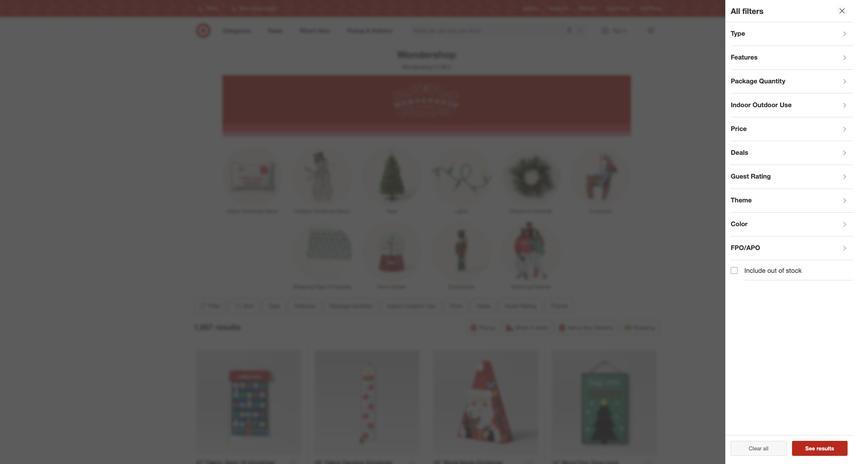 Task type: vqa. For each thing, say whether or not it's contained in the screenshot.
right Guest Rating button
yes



Task type: describe. For each thing, give the bounding box(es) containing it.
2 vertical spatial indoor
[[387, 303, 403, 310]]

all filters
[[731, 6, 764, 16]]

results for 1,957 results
[[216, 323, 241, 332]]

sort button
[[228, 299, 260, 314]]

ornaments link
[[566, 146, 636, 215]]

indoor christmas decor
[[227, 209, 278, 214]]

type button inside all filters dialog
[[731, 22, 854, 46]]

0 horizontal spatial &
[[329, 284, 332, 290]]

pickup
[[479, 325, 496, 332]]

trees
[[386, 209, 398, 214]]

quantity inside all filters dialog
[[760, 77, 786, 85]]

paper
[[315, 284, 328, 290]]

1 vertical spatial deals button
[[471, 299, 496, 314]]

redcard
[[580, 6, 596, 11]]

0 horizontal spatial package quantity
[[330, 303, 373, 310]]

registry
[[523, 6, 538, 11]]

pickup button
[[467, 321, 500, 336]]

1 vertical spatial theme button
[[545, 299, 574, 314]]

0 horizontal spatial use
[[426, 303, 436, 310]]

wondershop wondershop (1,957)
[[397, 48, 456, 71]]

1,957 results
[[194, 323, 241, 332]]

stock
[[787, 267, 802, 275]]

wondershop inside wondershop wondershop (1,957)
[[402, 64, 433, 71]]

0 vertical spatial wondershop
[[397, 48, 456, 61]]

search button
[[574, 23, 591, 40]]

decor for indoor christmas decor
[[265, 209, 278, 214]]

store
[[536, 325, 548, 332]]

color button
[[731, 213, 854, 237]]

outdoor christmas decor
[[295, 209, 350, 214]]

0 horizontal spatial quantity
[[352, 303, 373, 310]]

nutcrackers link
[[427, 221, 497, 291]]

(1,957)
[[435, 64, 451, 71]]

0 horizontal spatial rating
[[521, 303, 537, 310]]

wondershop at target image
[[222, 75, 631, 137]]

snow globes
[[378, 284, 406, 290]]

weekly
[[549, 6, 562, 11]]

filter button
[[194, 299, 225, 314]]

theme inside all filters dialog
[[731, 196, 752, 204]]

shipping button
[[621, 321, 660, 336]]

circle
[[619, 6, 630, 11]]

package inside all filters dialog
[[731, 77, 758, 85]]

1 vertical spatial indoor outdoor use
[[387, 303, 436, 310]]

1 vertical spatial type button
[[263, 299, 286, 314]]

weekly ad link
[[549, 6, 569, 11]]

supplies
[[333, 284, 352, 290]]

weekly ad
[[549, 6, 569, 11]]

wreaths & garlands
[[510, 209, 553, 214]]

nutcrackers
[[449, 284, 475, 290]]

wreaths
[[510, 209, 528, 214]]

clear
[[749, 446, 762, 453]]

christmas for indoor
[[242, 209, 264, 214]]

1,957
[[194, 323, 213, 332]]

globes
[[391, 284, 406, 290]]

outdoor christmas decor link
[[288, 146, 357, 215]]

day
[[584, 325, 593, 332]]

1 horizontal spatial deals button
[[731, 141, 854, 165]]

1 vertical spatial type
[[268, 303, 280, 310]]

wrapping paper & supplies
[[293, 284, 352, 290]]

snow
[[378, 284, 390, 290]]

fpo/apo
[[731, 244, 761, 252]]

indoor christmas decor link
[[218, 146, 288, 215]]

package quantity inside all filters dialog
[[731, 77, 786, 85]]

matching pajamas
[[512, 284, 551, 290]]

shop
[[516, 325, 529, 332]]

0 vertical spatial package quantity button
[[731, 70, 854, 94]]

pajamas
[[533, 284, 551, 290]]

deals inside all filters dialog
[[731, 148, 749, 156]]

matching
[[512, 284, 531, 290]]

include
[[745, 267, 766, 275]]

fpo/apo button
[[731, 237, 854, 261]]

2 vertical spatial outdoor
[[404, 303, 425, 310]]

0 horizontal spatial indoor outdoor use button
[[381, 299, 442, 314]]

0 vertical spatial indoor outdoor use button
[[731, 94, 854, 118]]

snow globes link
[[357, 221, 427, 291]]

type inside all filters dialog
[[731, 29, 746, 37]]

color
[[731, 220, 748, 228]]

shop in store
[[516, 325, 548, 332]]

shipping
[[634, 325, 656, 332]]

0 vertical spatial guest rating button
[[731, 165, 854, 189]]

0 horizontal spatial guest rating
[[505, 303, 537, 310]]



Task type: locate. For each thing, give the bounding box(es) containing it.
theme button
[[731, 189, 854, 213], [545, 299, 574, 314]]

same day delivery
[[568, 325, 614, 332]]

decor inside "link"
[[265, 209, 278, 214]]

rating
[[751, 172, 772, 180], [521, 303, 537, 310]]

include out of stock
[[745, 267, 802, 275]]

stores
[[650, 6, 661, 11]]

1 vertical spatial rating
[[521, 303, 537, 310]]

0 vertical spatial deals button
[[731, 141, 854, 165]]

out
[[768, 267, 777, 275]]

1 horizontal spatial indoor
[[387, 303, 403, 310]]

use
[[780, 101, 792, 109], [426, 303, 436, 310]]

indoor outdoor use inside all filters dialog
[[731, 101, 792, 109]]

0 vertical spatial type button
[[731, 22, 854, 46]]

see results button
[[793, 442, 848, 457]]

use inside all filters dialog
[[780, 101, 792, 109]]

find stores
[[641, 6, 661, 11]]

0 horizontal spatial deals
[[477, 303, 491, 310]]

1 vertical spatial wondershop
[[402, 64, 433, 71]]

0 vertical spatial features
[[731, 53, 758, 61]]

1 vertical spatial guest rating button
[[499, 299, 543, 314]]

type
[[731, 29, 746, 37], [268, 303, 280, 310]]

0 horizontal spatial guest rating button
[[499, 299, 543, 314]]

wondershop left (1,957)
[[402, 64, 433, 71]]

wondershop up (1,957)
[[397, 48, 456, 61]]

0 horizontal spatial type button
[[263, 299, 286, 314]]

1 horizontal spatial decor
[[337, 209, 350, 214]]

guest rating button
[[731, 165, 854, 189], [499, 299, 543, 314]]

& right paper
[[329, 284, 332, 290]]

1 vertical spatial features button
[[288, 299, 321, 314]]

indoor inside all filters dialog
[[731, 101, 751, 109]]

clear all button
[[731, 442, 787, 457]]

16" wood santa christmas countdown sign red/white - wondershop™ image
[[434, 351, 538, 456], [434, 351, 538, 456]]

0 vertical spatial indoor outdoor use
[[731, 101, 792, 109]]

ornaments
[[589, 209, 613, 214]]

lights link
[[427, 146, 497, 215]]

2 decor from the left
[[337, 209, 350, 214]]

1 vertical spatial &
[[329, 284, 332, 290]]

1 vertical spatial quantity
[[352, 303, 373, 310]]

results right 1,957
[[216, 323, 241, 332]]

christmas inside "link"
[[242, 209, 264, 214]]

guest rating
[[731, 172, 772, 180], [505, 303, 537, 310]]

Include out of stock checkbox
[[731, 267, 738, 274]]

shop in store button
[[503, 321, 553, 336]]

0 vertical spatial guest rating
[[731, 172, 772, 180]]

see
[[806, 446, 816, 453]]

1 horizontal spatial rating
[[751, 172, 772, 180]]

1 horizontal spatial package quantity button
[[731, 70, 854, 94]]

1 vertical spatial deals
[[477, 303, 491, 310]]

of
[[779, 267, 785, 275]]

all filters dialog
[[726, 0, 854, 465]]

0 horizontal spatial christmas
[[242, 209, 264, 214]]

1 horizontal spatial features button
[[731, 46, 854, 70]]

1 vertical spatial price button
[[444, 299, 468, 314]]

0 vertical spatial quantity
[[760, 77, 786, 85]]

0 horizontal spatial package
[[330, 303, 351, 310]]

target
[[607, 6, 618, 11]]

0 vertical spatial results
[[216, 323, 241, 332]]

matching pajamas link
[[497, 221, 566, 291]]

2 horizontal spatial indoor
[[731, 101, 751, 109]]

1 horizontal spatial deals
[[731, 148, 749, 156]]

0 vertical spatial package
[[731, 77, 758, 85]]

1 horizontal spatial christmas
[[314, 209, 336, 214]]

results right see on the bottom right
[[817, 446, 835, 453]]

ad
[[564, 6, 569, 11]]

1 horizontal spatial guest rating button
[[731, 165, 854, 189]]

0 vertical spatial indoor
[[731, 101, 751, 109]]

0 vertical spatial rating
[[751, 172, 772, 180]]

christmas for outdoor
[[314, 209, 336, 214]]

0 horizontal spatial price button
[[444, 299, 468, 314]]

1 vertical spatial features
[[294, 303, 315, 310]]

christmas
[[242, 209, 264, 214], [314, 209, 336, 214]]

0 horizontal spatial features button
[[288, 299, 321, 314]]

48" fabric hanging christmas advent calendar with gingerbread man counter white - wondershop™ image
[[315, 351, 420, 456], [315, 351, 420, 456]]

price inside all filters dialog
[[731, 125, 747, 132]]

1 horizontal spatial use
[[780, 101, 792, 109]]

1 vertical spatial package
[[330, 303, 351, 310]]

1 vertical spatial package quantity button
[[324, 299, 379, 314]]

1 horizontal spatial results
[[817, 446, 835, 453]]

14" wood tree 'days until christmas' countdown sign green - wondershop™ image
[[552, 351, 657, 456], [552, 351, 657, 456]]

&
[[529, 209, 532, 214], [329, 284, 332, 290]]

rating inside all filters dialog
[[751, 172, 772, 180]]

theme
[[731, 196, 752, 204], [551, 303, 568, 310]]

indoor
[[731, 101, 751, 109], [227, 209, 241, 214], [387, 303, 403, 310]]

package
[[731, 77, 758, 85], [330, 303, 351, 310]]

1 horizontal spatial type button
[[731, 22, 854, 46]]

1 vertical spatial price
[[450, 303, 463, 310]]

0 vertical spatial theme button
[[731, 189, 854, 213]]

search
[[574, 28, 591, 35]]

find stores link
[[641, 6, 661, 11]]

wondershop
[[397, 48, 456, 61], [402, 64, 433, 71]]

garlands
[[533, 209, 553, 214]]

decor for outdoor christmas decor
[[337, 209, 350, 214]]

0 horizontal spatial deals button
[[471, 299, 496, 314]]

1 vertical spatial use
[[426, 303, 436, 310]]

deals
[[731, 148, 749, 156], [477, 303, 491, 310]]

deals button
[[731, 141, 854, 165], [471, 299, 496, 314]]

1 vertical spatial indoor outdoor use button
[[381, 299, 442, 314]]

target circle
[[607, 6, 630, 11]]

0 vertical spatial package quantity
[[731, 77, 786, 85]]

outdoor inside all filters dialog
[[753, 101, 779, 109]]

1 horizontal spatial indoor outdoor use
[[731, 101, 792, 109]]

type right sort at the bottom of the page
[[268, 303, 280, 310]]

price button
[[731, 118, 854, 141], [444, 299, 468, 314]]

0 vertical spatial &
[[529, 209, 532, 214]]

2 christmas from the left
[[314, 209, 336, 214]]

delivery
[[595, 325, 614, 332]]

type button
[[731, 22, 854, 46], [263, 299, 286, 314]]

0 horizontal spatial guest
[[505, 303, 520, 310]]

0 horizontal spatial theme button
[[545, 299, 574, 314]]

0 horizontal spatial decor
[[265, 209, 278, 214]]

0 horizontal spatial indoor outdoor use
[[387, 303, 436, 310]]

features button
[[731, 46, 854, 70], [288, 299, 321, 314]]

1 horizontal spatial type
[[731, 29, 746, 37]]

wreaths & garlands link
[[497, 146, 566, 215]]

wrapping
[[293, 284, 314, 290]]

filter
[[208, 303, 220, 310]]

target circle link
[[607, 6, 630, 11]]

1 vertical spatial results
[[817, 446, 835, 453]]

indoor outdoor use
[[731, 101, 792, 109], [387, 303, 436, 310]]

1 horizontal spatial guest
[[731, 172, 750, 180]]

filters
[[743, 6, 764, 16]]

& right wreaths
[[529, 209, 532, 214]]

see results
[[806, 446, 835, 453]]

trees link
[[357, 146, 427, 215]]

type down all
[[731, 29, 746, 37]]

find
[[641, 6, 648, 11]]

price button inside all filters dialog
[[731, 118, 854, 141]]

indoor outdoor use button
[[731, 94, 854, 118], [381, 299, 442, 314]]

1 horizontal spatial theme
[[731, 196, 752, 204]]

1 horizontal spatial theme button
[[731, 189, 854, 213]]

1 horizontal spatial outdoor
[[404, 303, 425, 310]]

2 horizontal spatial outdoor
[[753, 101, 779, 109]]

0 horizontal spatial outdoor
[[295, 209, 313, 214]]

1 vertical spatial package quantity
[[330, 303, 373, 310]]

What can we help you find? suggestions appear below search field
[[410, 23, 579, 38]]

same day delivery button
[[555, 321, 619, 336]]

0 horizontal spatial price
[[450, 303, 463, 310]]

all
[[764, 446, 769, 453]]

1 christmas from the left
[[242, 209, 264, 214]]

lights
[[455, 209, 468, 214]]

indoor inside indoor christmas decor "link"
[[227, 209, 241, 214]]

guest
[[731, 172, 750, 180], [505, 303, 520, 310]]

package quantity button
[[731, 70, 854, 94], [324, 299, 379, 314]]

features
[[731, 53, 758, 61], [294, 303, 315, 310]]

1 horizontal spatial price button
[[731, 118, 854, 141]]

0 vertical spatial outdoor
[[753, 101, 779, 109]]

0 horizontal spatial indoor
[[227, 209, 241, 214]]

1 vertical spatial guest
[[505, 303, 520, 310]]

0 vertical spatial type
[[731, 29, 746, 37]]

1 vertical spatial guest rating
[[505, 303, 537, 310]]

1 vertical spatial outdoor
[[295, 209, 313, 214]]

1 horizontal spatial indoor outdoor use button
[[731, 94, 854, 118]]

in
[[530, 325, 534, 332]]

guest rating inside all filters dialog
[[731, 172, 772, 180]]

results for see results
[[817, 446, 835, 453]]

0 vertical spatial use
[[780, 101, 792, 109]]

wrapping paper & supplies link
[[288, 221, 357, 291]]

guest inside all filters dialog
[[731, 172, 750, 180]]

outdoor
[[753, 101, 779, 109], [295, 209, 313, 214], [404, 303, 425, 310]]

0 vertical spatial features button
[[731, 46, 854, 70]]

results inside button
[[817, 446, 835, 453]]

redcard link
[[580, 6, 596, 11]]

0 horizontal spatial package quantity button
[[324, 299, 379, 314]]

all
[[731, 6, 741, 16]]

1 vertical spatial theme
[[551, 303, 568, 310]]

same
[[568, 325, 582, 332]]

1 horizontal spatial quantity
[[760, 77, 786, 85]]

0 vertical spatial price
[[731, 125, 747, 132]]

sort
[[244, 303, 254, 310]]

features inside all filters dialog
[[731, 53, 758, 61]]

0 vertical spatial deals
[[731, 148, 749, 156]]

0 horizontal spatial type
[[268, 303, 280, 310]]

0 horizontal spatial theme
[[551, 303, 568, 310]]

decor
[[265, 209, 278, 214], [337, 209, 350, 214]]

0 horizontal spatial features
[[294, 303, 315, 310]]

1 decor from the left
[[265, 209, 278, 214]]

package quantity
[[731, 77, 786, 85], [330, 303, 373, 310]]

clear all
[[749, 446, 769, 453]]

1 horizontal spatial price
[[731, 125, 747, 132]]

1 horizontal spatial &
[[529, 209, 532, 214]]

registry link
[[523, 6, 538, 11]]

21" fabric 'days 'til christmas' hanging advent calendar blue/red - wondershop™ image
[[196, 351, 301, 456], [196, 351, 301, 456]]

0 vertical spatial theme
[[731, 196, 752, 204]]



